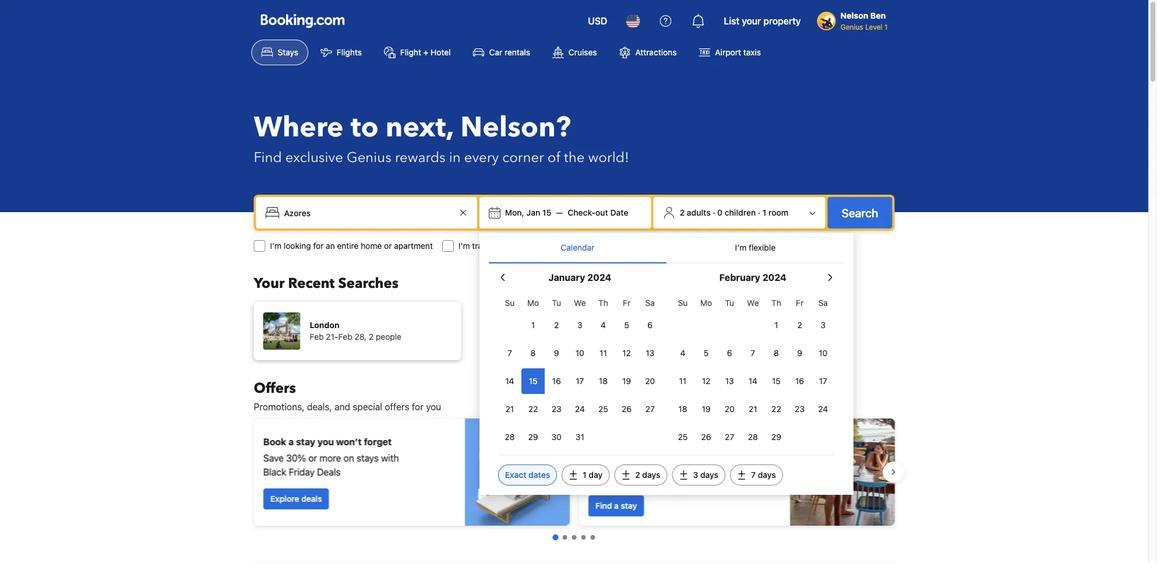 Task type: vqa. For each thing, say whether or not it's contained in the screenshot.
rightmost picks
no



Task type: describe. For each thing, give the bounding box(es) containing it.
offers
[[385, 401, 410, 412]]

11 February 2024 checkbox
[[671, 368, 695, 394]]

mo for february
[[701, 298, 712, 308]]

we for february
[[747, 298, 759, 308]]

nelson?
[[461, 108, 571, 147]]

your for list
[[742, 15, 761, 27]]

2 adults · 0 children · 1 room
[[680, 208, 789, 217]]

apartment
[[394, 241, 433, 251]]

2 · from the left
[[758, 208, 761, 217]]

days for 3 days
[[701, 470, 719, 480]]

30%
[[286, 453, 306, 464]]

sa for january 2024
[[646, 298, 655, 308]]

out
[[596, 208, 608, 217]]

friday
[[289, 467, 314, 478]]

nelson ben genius level 1
[[841, 11, 888, 31]]

i'm for i'm flexible
[[735, 243, 747, 252]]

deals
[[301, 494, 322, 504]]

1 horizontal spatial 3
[[693, 470, 698, 480]]

book
[[263, 436, 286, 447]]

3 days
[[693, 470, 719, 480]]

in
[[449, 148, 461, 167]]

26 for 26 january 2024 option
[[622, 404, 632, 414]]

special
[[353, 401, 382, 412]]

17 for 17 january 2024 option
[[576, 376, 584, 386]]

22 February 2024 checkbox
[[765, 396, 788, 422]]

search button
[[828, 197, 893, 228]]

4 January 2024 checkbox
[[592, 312, 615, 338]]

1 January 2024 checkbox
[[522, 312, 545, 338]]

work
[[520, 241, 538, 251]]

looking for i'm
[[284, 241, 311, 251]]

27 February 2024 checkbox
[[718, 424, 742, 450]]

searches
[[338, 274, 399, 293]]

hotel
[[431, 48, 451, 57]]

22 January 2024 checkbox
[[522, 396, 545, 422]]

world!
[[588, 148, 629, 167]]

calendar button
[[489, 233, 667, 263]]

flight
[[400, 48, 421, 57]]

a for find
[[614, 501, 619, 511]]

airport taxis link
[[689, 40, 771, 65]]

forget
[[364, 436, 391, 447]]

explore deals link
[[263, 488, 329, 509]]

29 for 29 february 2024 'checkbox'
[[772, 432, 782, 442]]

11 for 11 january 2024 'checkbox'
[[600, 348, 607, 358]]

an
[[326, 241, 335, 251]]

4 for 4 january 2024 option
[[601, 320, 606, 330]]

Where are you going? field
[[279, 202, 456, 223]]

find a stay
[[595, 501, 637, 511]]

mon, jan 15 — check-out date
[[505, 208, 629, 217]]

su for january
[[505, 298, 515, 308]]

27 for 27 option
[[725, 432, 735, 442]]

next,
[[386, 108, 454, 147]]

16 February 2024 checkbox
[[788, 368, 812, 394]]

where to next, nelson? find exclusive genius rewards in every corner of the world!
[[254, 108, 629, 167]]

flight + hotel link
[[374, 40, 461, 65]]

25 January 2024 checkbox
[[592, 396, 615, 422]]

6 February 2024 checkbox
[[718, 340, 742, 366]]

flights
[[619, 241, 642, 251]]

take your longest vacation yet image
[[790, 418, 895, 526]]

16 for 16 option
[[796, 376, 804, 386]]

21 February 2024 checkbox
[[742, 396, 765, 422]]

2 inside "button"
[[680, 208, 685, 217]]

longest
[[634, 429, 668, 440]]

booking.com image
[[261, 14, 345, 28]]

to
[[351, 108, 379, 147]]

10 for 10 checkbox
[[576, 348, 585, 358]]

for for an
[[313, 241, 324, 251]]

airport
[[715, 48, 741, 57]]

children
[[725, 208, 756, 217]]

31
[[576, 432, 585, 442]]

9 January 2024 checkbox
[[545, 340, 568, 366]]

genius inside nelson ben genius level 1
[[841, 23, 864, 31]]

30 January 2024 checkbox
[[545, 424, 568, 450]]

home
[[361, 241, 382, 251]]

21 for 21 february 2024 checkbox on the right of page
[[749, 404, 758, 414]]

days for 2 days
[[643, 470, 661, 480]]

stay for book
[[296, 436, 315, 447]]

dates
[[529, 470, 550, 480]]

flexible
[[749, 243, 776, 252]]

every
[[464, 148, 499, 167]]

15 February 2024 checkbox
[[765, 368, 788, 394]]

flights link
[[311, 40, 372, 65]]

airport taxis
[[715, 48, 761, 57]]

14 for the 14 option
[[506, 376, 514, 386]]

31 January 2024 checkbox
[[568, 424, 592, 450]]

exact dates
[[505, 470, 550, 480]]

14 February 2024 checkbox
[[742, 368, 765, 394]]

30
[[552, 432, 562, 442]]

search for black friday deals on stays image
[[465, 418, 570, 526]]

1 inside "button"
[[763, 208, 767, 217]]

19 February 2024 checkbox
[[695, 396, 718, 422]]

24 for 24 option
[[819, 404, 828, 414]]

i'm
[[563, 241, 575, 251]]

11 January 2024 checkbox
[[592, 340, 615, 366]]

your
[[254, 274, 285, 293]]

9 for 9 checkbox
[[554, 348, 559, 358]]

6 January 2024 checkbox
[[639, 312, 662, 338]]

14 for 14 february 2024 checkbox at bottom right
[[749, 376, 758, 386]]

18 for 18 option
[[599, 376, 608, 386]]

16 for 16 january 2024 option
[[552, 376, 561, 386]]

tab list containing calendar
[[489, 233, 844, 264]]

7 for 7 option
[[751, 348, 756, 358]]

offers
[[254, 379, 296, 398]]

10 February 2024 checkbox
[[812, 340, 835, 366]]

on
[[343, 453, 354, 464]]

monthly
[[588, 474, 622, 485]]

16 January 2024 checkbox
[[545, 368, 568, 394]]

18 January 2024 checkbox
[[592, 368, 615, 394]]

1 inside nelson ben genius level 1
[[885, 23, 888, 31]]

+
[[424, 48, 429, 57]]

or inside 'book a stay you won't forget save 30% or more on stays with black friday deals'
[[308, 453, 317, 464]]

17 January 2024 checkbox
[[568, 368, 592, 394]]

14 January 2024 checkbox
[[498, 368, 522, 394]]

3 for february 2024
[[821, 320, 826, 330]]

5 February 2024 checkbox
[[695, 340, 718, 366]]

19 for 19 option
[[623, 376, 631, 386]]

7 for 7 january 2024 option
[[508, 348, 512, 358]]

for for flights
[[606, 241, 617, 251]]

sa for february 2024
[[819, 298, 828, 308]]

the
[[564, 148, 585, 167]]

21-
[[326, 332, 338, 342]]

10 for '10' checkbox
[[819, 348, 828, 358]]

13 for the 13 option
[[646, 348, 655, 358]]

1 22 from the left
[[529, 404, 538, 414]]

offers promotions, deals, and special offers for you
[[254, 379, 441, 412]]

18 February 2024 checkbox
[[671, 396, 695, 422]]

9 February 2024 checkbox
[[788, 340, 812, 366]]

i'm flexible
[[735, 243, 776, 252]]

7 February 2024 checkbox
[[742, 340, 765, 366]]

your account menu nelson ben genius level 1 element
[[818, 5, 893, 32]]

exclusive
[[285, 148, 343, 167]]

usd button
[[581, 7, 615, 35]]

many
[[638, 460, 660, 471]]

0 vertical spatial or
[[384, 241, 392, 251]]

you inside 'book a stay you won't forget save 30% or more on stays with black friday deals'
[[317, 436, 334, 447]]

fr for february 2024
[[796, 298, 804, 308]]

ben
[[871, 11, 886, 20]]

1 feb from the left
[[310, 332, 324, 342]]

find inside the where to next, nelson? find exclusive genius rewards in every corner of the world!
[[254, 148, 282, 167]]

check-
[[568, 208, 596, 217]]

traveling
[[472, 241, 505, 251]]

of
[[548, 148, 561, 167]]

2 January 2024 checkbox
[[545, 312, 568, 338]]

15 January 2024 checkbox
[[522, 368, 545, 394]]

27 for 27 checkbox
[[646, 404, 655, 414]]

mon,
[[505, 208, 525, 217]]

3 January 2024 checkbox
[[568, 312, 592, 338]]

save
[[263, 453, 284, 464]]

0
[[718, 208, 723, 217]]

6 for 6 checkbox
[[727, 348, 732, 358]]

february
[[720, 272, 761, 283]]

london
[[310, 320, 340, 330]]

23 January 2024 checkbox
[[545, 396, 568, 422]]

you inside offers promotions, deals, and special offers for you
[[426, 401, 441, 412]]

region containing take your longest vacation yet
[[245, 414, 904, 530]]

28 for 28 february 2024 option
[[748, 432, 758, 442]]

attractions link
[[609, 40, 687, 65]]

2 right stays,
[[635, 470, 640, 480]]

21 January 2024 checkbox
[[498, 396, 522, 422]]

february 2024
[[720, 272, 787, 283]]

deals,
[[307, 401, 332, 412]]

list your property
[[724, 15, 801, 27]]



Task type: locate. For each thing, give the bounding box(es) containing it.
11 left 12 option
[[679, 376, 687, 386]]

13 inside option
[[646, 348, 655, 358]]

1 vertical spatial 4
[[680, 348, 686, 358]]

7 inside 7 january 2024 option
[[508, 348, 512, 358]]

th for january 2024
[[599, 298, 608, 308]]

0 horizontal spatial or
[[308, 453, 317, 464]]

1 horizontal spatial your
[[742, 15, 761, 27]]

0 horizontal spatial 5
[[624, 320, 629, 330]]

20 right 19 option
[[645, 376, 655, 386]]

29 inside 'checkbox'
[[772, 432, 782, 442]]

0 horizontal spatial tu
[[552, 298, 561, 308]]

2 29 from the left
[[772, 432, 782, 442]]

0 horizontal spatial mo
[[527, 298, 539, 308]]

2 su from the left
[[678, 298, 688, 308]]

15 for "15 february 2024" checkbox
[[772, 376, 781, 386]]

0 horizontal spatial 4
[[601, 320, 606, 330]]

tab list
[[489, 233, 844, 264]]

stays
[[356, 453, 379, 464]]

26 inside 26 january 2024 option
[[622, 404, 632, 414]]

a down the monthly
[[614, 501, 619, 511]]

0 horizontal spatial feb
[[310, 332, 324, 342]]

3 right 2 january 2024 checkbox
[[578, 320, 583, 330]]

1 vertical spatial your
[[612, 429, 632, 440]]

genius down to
[[347, 148, 392, 167]]

or right 30%
[[308, 453, 317, 464]]

29 for 29 january 2024 option
[[528, 432, 538, 442]]

at
[[663, 460, 671, 471]]

feb down london
[[310, 332, 324, 342]]

0 horizontal spatial 26
[[622, 404, 632, 414]]

find
[[254, 148, 282, 167], [595, 501, 612, 511]]

5 for 5 january 2024 checkbox
[[624, 320, 629, 330]]

0 horizontal spatial 18
[[599, 376, 608, 386]]

0 horizontal spatial 6
[[648, 320, 653, 330]]

3 February 2024 checkbox
[[812, 312, 835, 338]]

2 looking from the left
[[577, 241, 604, 251]]

2 days from the left
[[701, 470, 719, 480]]

5 January 2024 checkbox
[[615, 312, 639, 338]]

1 horizontal spatial days
[[701, 470, 719, 480]]

2 14 from the left
[[749, 376, 758, 386]]

find down the monthly
[[595, 501, 612, 511]]

0 horizontal spatial su
[[505, 298, 515, 308]]

1 left room
[[763, 208, 767, 217]]

1 17 from the left
[[576, 376, 584, 386]]

4 left '5' checkbox
[[680, 348, 686, 358]]

0 horizontal spatial 17
[[576, 376, 584, 386]]

0 horizontal spatial we
[[574, 298, 586, 308]]

23 inside option
[[795, 404, 805, 414]]

1 inside checkbox
[[775, 320, 779, 330]]

28,
[[355, 332, 367, 342]]

8 inside checkbox
[[531, 348, 536, 358]]

9 inside checkbox
[[554, 348, 559, 358]]

th up 1 february 2024 checkbox
[[772, 298, 782, 308]]

your recent searches
[[254, 274, 399, 293]]

th
[[599, 298, 608, 308], [772, 298, 782, 308]]

for for work
[[507, 241, 517, 251]]

vacation
[[670, 429, 709, 440]]

0 horizontal spatial 16
[[552, 376, 561, 386]]

adults
[[687, 208, 711, 217]]

25 inside option
[[599, 404, 608, 414]]

1 horizontal spatial 16
[[796, 376, 804, 386]]

26 for 26 february 2024 checkbox
[[701, 432, 711, 442]]

29 February 2024 checkbox
[[765, 424, 788, 450]]

1 horizontal spatial 28
[[748, 432, 758, 442]]

25 February 2024 checkbox
[[671, 424, 695, 450]]

15 inside 15 'option'
[[529, 376, 538, 386]]

we
[[574, 298, 586, 308], [747, 298, 759, 308]]

or
[[384, 241, 392, 251], [308, 453, 317, 464]]

27 January 2024 checkbox
[[639, 396, 662, 422]]

1 we from the left
[[574, 298, 586, 308]]

1 28 from the left
[[505, 432, 515, 442]]

0 horizontal spatial 13
[[646, 348, 655, 358]]

1 23 from the left
[[552, 404, 562, 414]]

looking left an
[[284, 241, 311, 251]]

21 right 20 february 2024 checkbox
[[749, 404, 758, 414]]

13 for 13 option
[[726, 376, 734, 386]]

days down long-
[[701, 470, 719, 480]]

browse
[[588, 446, 619, 457]]

london feb 21-feb 28, 2 people
[[310, 320, 402, 342]]

28 February 2024 checkbox
[[742, 424, 765, 450]]

date
[[611, 208, 629, 217]]

1 · from the left
[[713, 208, 715, 217]]

0 horizontal spatial 8
[[531, 348, 536, 358]]

1 horizontal spatial su
[[678, 298, 688, 308]]

progress bar
[[553, 534, 595, 540]]

find inside region
[[595, 501, 612, 511]]

0 horizontal spatial sa
[[646, 298, 655, 308]]

1 horizontal spatial tu
[[725, 298, 734, 308]]

0 horizontal spatial 12
[[623, 348, 631, 358]]

1 horizontal spatial or
[[384, 241, 392, 251]]

you right offers
[[426, 401, 441, 412]]

1 horizontal spatial sa
[[819, 298, 828, 308]]

15 left —
[[543, 208, 552, 217]]

28 inside option
[[748, 432, 758, 442]]

26 right 25 option
[[622, 404, 632, 414]]

16 right "15 february 2024" checkbox
[[796, 376, 804, 386]]

mo for january
[[527, 298, 539, 308]]

tu for february
[[725, 298, 734, 308]]

2 right 1 february 2024 checkbox
[[798, 320, 802, 330]]

we for january
[[574, 298, 586, 308]]

su
[[505, 298, 515, 308], [678, 298, 688, 308]]

i'm for i'm looking for an entire home or apartment
[[270, 241, 282, 251]]

10 right '9 february 2024' option
[[819, 348, 828, 358]]

28 left 29 january 2024 option
[[505, 432, 515, 442]]

rentals
[[505, 48, 530, 57]]

14 inside option
[[506, 376, 514, 386]]

28 for 28 january 2024 checkbox
[[505, 432, 515, 442]]

2 February 2024 checkbox
[[788, 312, 812, 338]]

1 horizontal spatial 21
[[749, 404, 758, 414]]

2 sa from the left
[[819, 298, 828, 308]]

13
[[646, 348, 655, 358], [726, 376, 734, 386]]

23 for 23 checkbox
[[552, 404, 562, 414]]

29 January 2024 checkbox
[[522, 424, 545, 450]]

i'm looking for flights
[[563, 241, 642, 251]]

4 inside 4 january 2024 option
[[601, 320, 606, 330]]

1 29 from the left
[[528, 432, 538, 442]]

1 horizontal spatial 26
[[701, 432, 711, 442]]

0 horizontal spatial th
[[599, 298, 608, 308]]

genius down nelson
[[841, 23, 864, 31]]

1 2024 from the left
[[588, 272, 612, 283]]

7 left 8 january 2024 checkbox
[[508, 348, 512, 358]]

sa up 3 checkbox
[[819, 298, 828, 308]]

20 inside checkbox
[[725, 404, 735, 414]]

fr for january 2024
[[623, 298, 631, 308]]

10 right 9 checkbox
[[576, 348, 585, 358]]

1 horizontal spatial 19
[[702, 404, 711, 414]]

su up 4 checkbox
[[678, 298, 688, 308]]

1 horizontal spatial 29
[[772, 432, 782, 442]]

2
[[680, 208, 685, 217], [554, 320, 559, 330], [798, 320, 802, 330], [369, 332, 374, 342], [635, 470, 640, 480]]

2024 for january 2024
[[588, 272, 612, 283]]

2 horizontal spatial i'm
[[735, 243, 747, 252]]

tu up 2 january 2024 checkbox
[[552, 298, 561, 308]]

0 vertical spatial find
[[254, 148, 282, 167]]

1 February 2024 checkbox
[[765, 312, 788, 338]]

tu for january
[[552, 298, 561, 308]]

8 February 2024 checkbox
[[765, 340, 788, 366]]

for left work
[[507, 241, 517, 251]]

th for february 2024
[[772, 298, 782, 308]]

22 right the 21 january 2024 checkbox
[[529, 404, 538, 414]]

0 vertical spatial a
[[288, 436, 294, 447]]

sa up 6 option
[[646, 298, 655, 308]]

deals
[[317, 467, 340, 478]]

7
[[508, 348, 512, 358], [751, 348, 756, 358], [751, 470, 756, 480]]

1 tu from the left
[[552, 298, 561, 308]]

tu
[[552, 298, 561, 308], [725, 298, 734, 308]]

17 February 2024 checkbox
[[812, 368, 835, 394]]

16 inside option
[[552, 376, 561, 386]]

2 16 from the left
[[796, 376, 804, 386]]

23 for 23 february 2024 option
[[795, 404, 805, 414]]

12 right 11 february 2024 'option'
[[702, 376, 711, 386]]

for
[[313, 241, 324, 251], [507, 241, 517, 251], [606, 241, 617, 251], [412, 401, 424, 412]]

1 su from the left
[[505, 298, 515, 308]]

· right children
[[758, 208, 761, 217]]

or right home
[[384, 241, 392, 251]]

1 16 from the left
[[552, 376, 561, 386]]

6 right 5 january 2024 checkbox
[[648, 320, 653, 330]]

24 right 23 february 2024 option
[[819, 404, 828, 414]]

0 vertical spatial 6
[[648, 320, 653, 330]]

1 vertical spatial genius
[[347, 148, 392, 167]]

0 vertical spatial 11
[[600, 348, 607, 358]]

2 grid from the left
[[671, 291, 835, 450]]

20 inside option
[[645, 376, 655, 386]]

usd
[[588, 15, 608, 27]]

and
[[335, 401, 350, 412]]

1
[[885, 23, 888, 31], [763, 208, 767, 217], [532, 320, 535, 330], [775, 320, 779, 330], [583, 470, 587, 480]]

2 17 from the left
[[819, 376, 828, 386]]

18 for 18 checkbox
[[679, 404, 687, 414]]

rewards
[[395, 148, 446, 167]]

16
[[552, 376, 561, 386], [796, 376, 804, 386]]

9 inside option
[[798, 348, 803, 358]]

1 days from the left
[[643, 470, 661, 480]]

8 for 8 january 2024 checkbox
[[531, 348, 536, 358]]

0 horizontal spatial 3
[[578, 320, 583, 330]]

3 inside checkbox
[[821, 320, 826, 330]]

0 horizontal spatial days
[[643, 470, 661, 480]]

car rentals link
[[463, 40, 540, 65]]

we down february 2024
[[747, 298, 759, 308]]

19 inside option
[[623, 376, 631, 386]]

28 right 27 option
[[748, 432, 758, 442]]

2 horizontal spatial 15
[[772, 376, 781, 386]]

2 horizontal spatial 3
[[821, 320, 826, 330]]

10 January 2024 checkbox
[[568, 340, 592, 366]]

6 right '5' checkbox
[[727, 348, 732, 358]]

1 horizontal spatial 6
[[727, 348, 732, 358]]

19 for 19 february 2024 checkbox
[[702, 404, 711, 414]]

4 left 5 january 2024 checkbox
[[601, 320, 606, 330]]

15 right 14 february 2024 checkbox at bottom right
[[772, 376, 781, 386]]

0 vertical spatial 5
[[624, 320, 629, 330]]

19 right 18 option
[[623, 376, 631, 386]]

a for book
[[288, 436, 294, 447]]

1 left the 2 checkbox
[[775, 320, 779, 330]]

8 January 2024 checkbox
[[522, 340, 545, 366]]

0 horizontal spatial 28
[[505, 432, 515, 442]]

people
[[376, 332, 402, 342]]

2 10 from the left
[[819, 348, 828, 358]]

· left 0
[[713, 208, 715, 217]]

9 right 8 option
[[798, 348, 803, 358]]

28
[[505, 432, 515, 442], [748, 432, 758, 442]]

stay down the rates.
[[621, 501, 637, 511]]

18
[[599, 376, 608, 386], [679, 404, 687, 414]]

19 left 20 february 2024 checkbox
[[702, 404, 711, 414]]

0 horizontal spatial fr
[[623, 298, 631, 308]]

explore
[[270, 494, 299, 504]]

your for take
[[612, 429, 632, 440]]

0 horizontal spatial a
[[288, 436, 294, 447]]

28 January 2024 checkbox
[[498, 424, 522, 450]]

5 for '5' checkbox
[[704, 348, 709, 358]]

region
[[245, 414, 904, 530]]

car rentals
[[489, 48, 530, 57]]

27 right 26 january 2024 option
[[646, 404, 655, 414]]

grid for february
[[671, 291, 835, 450]]

tu down february
[[725, 298, 734, 308]]

yet
[[711, 429, 725, 440]]

8 for 8 option
[[774, 348, 779, 358]]

corner
[[503, 148, 544, 167]]

23
[[552, 404, 562, 414], [795, 404, 805, 414]]

january 2024
[[549, 272, 612, 283]]

14 inside checkbox
[[749, 376, 758, 386]]

11 inside 'option'
[[679, 376, 687, 386]]

0 vertical spatial 19
[[623, 376, 631, 386]]

4 inside 4 checkbox
[[680, 348, 686, 358]]

20 for 20 february 2024 checkbox
[[725, 404, 735, 414]]

16 inside option
[[796, 376, 804, 386]]

find down where at left top
[[254, 148, 282, 167]]

6 inside 6 option
[[648, 320, 653, 330]]

19
[[623, 376, 631, 386], [702, 404, 711, 414]]

7 right 6 checkbox
[[751, 348, 756, 358]]

0 vertical spatial 25
[[599, 404, 608, 414]]

rates.
[[625, 474, 649, 485]]

your right take
[[612, 429, 632, 440]]

0 horizontal spatial genius
[[347, 148, 392, 167]]

for right offers
[[412, 401, 424, 412]]

january
[[549, 272, 585, 283]]

1 horizontal spatial 14
[[749, 376, 758, 386]]

1 10 from the left
[[576, 348, 585, 358]]

15 cell
[[522, 366, 545, 394]]

25 up offering
[[678, 432, 688, 442]]

1 fr from the left
[[623, 298, 631, 308]]

18 left 19 option
[[599, 376, 608, 386]]

27 inside checkbox
[[646, 404, 655, 414]]

23 inside checkbox
[[552, 404, 562, 414]]

looking right i'm
[[577, 241, 604, 251]]

1 horizontal spatial we
[[747, 298, 759, 308]]

22 right 21 february 2024 checkbox on the right of page
[[772, 404, 781, 414]]

days down 29 february 2024 'checkbox'
[[758, 470, 776, 480]]

24 for 24 january 2024 option
[[575, 404, 585, 414]]

21 for the 21 january 2024 checkbox
[[506, 404, 514, 414]]

0 horizontal spatial 22
[[529, 404, 538, 414]]

1 horizontal spatial 4
[[680, 348, 686, 358]]

12 for 12 january 2024 option
[[623, 348, 631, 358]]

th up 4 january 2024 option
[[599, 298, 608, 308]]

2 mo from the left
[[701, 298, 712, 308]]

1 horizontal spatial fr
[[796, 298, 804, 308]]

for inside offers promotions, deals, and special offers for you
[[412, 401, 424, 412]]

9 for '9 february 2024' option
[[798, 348, 803, 358]]

1 horizontal spatial 12
[[702, 376, 711, 386]]

13 right 12 option
[[726, 376, 734, 386]]

0 horizontal spatial your
[[612, 429, 632, 440]]

21 left 22 option
[[506, 404, 514, 414]]

14 right 13 option
[[749, 376, 758, 386]]

cruises link
[[543, 40, 607, 65]]

2 tu from the left
[[725, 298, 734, 308]]

3 right the 2 checkbox
[[821, 320, 826, 330]]

18 inside 18 option
[[599, 376, 608, 386]]

24 February 2024 checkbox
[[812, 396, 835, 422]]

3 days from the left
[[758, 470, 776, 480]]

1 vertical spatial 20
[[725, 404, 735, 414]]

i'm looking for an entire home or apartment
[[270, 241, 433, 251]]

1 horizontal spatial th
[[772, 298, 782, 308]]

0 vertical spatial 20
[[645, 376, 655, 386]]

15 inside "15 february 2024" checkbox
[[772, 376, 781, 386]]

1 horizontal spatial ·
[[758, 208, 761, 217]]

25 for 25 february 2024 option at bottom
[[678, 432, 688, 442]]

12 for 12 option
[[702, 376, 711, 386]]

1 left 2 january 2024 checkbox
[[532, 320, 535, 330]]

25 for 25 option
[[599, 404, 608, 414]]

4
[[601, 320, 606, 330], [680, 348, 686, 358]]

13 inside option
[[726, 376, 734, 386]]

26 January 2024 checkbox
[[615, 396, 639, 422]]

2 th from the left
[[772, 298, 782, 308]]

6 for 6 option
[[648, 320, 653, 330]]

you up more
[[317, 436, 334, 447]]

8 left '9 february 2024' option
[[774, 348, 779, 358]]

1 vertical spatial 26
[[701, 432, 711, 442]]

0 horizontal spatial find
[[254, 148, 282, 167]]

1 vertical spatial 11
[[679, 376, 687, 386]]

17 inside checkbox
[[819, 376, 828, 386]]

1 vertical spatial or
[[308, 453, 317, 464]]

i'm for i'm traveling for work
[[459, 241, 470, 251]]

exact
[[505, 470, 527, 480]]

1 vertical spatial 6
[[727, 348, 732, 358]]

property
[[764, 15, 801, 27]]

13 right 12 january 2024 option
[[646, 348, 655, 358]]

level
[[866, 23, 883, 31]]

i'm flexible button
[[667, 233, 844, 263]]

your right list in the right of the page
[[742, 15, 761, 27]]

1 24 from the left
[[575, 404, 585, 414]]

list your property link
[[717, 7, 808, 35]]

a inside 'book a stay you won't forget save 30% or more on stays with black friday deals'
[[288, 436, 294, 447]]

1 sa from the left
[[646, 298, 655, 308]]

1 horizontal spatial 20
[[725, 404, 735, 414]]

take your longest vacation yet browse properties offering long- term stays, many at reduced monthly rates.
[[588, 429, 726, 485]]

8 right 7 january 2024 option
[[531, 348, 536, 358]]

a right book
[[288, 436, 294, 447]]

1 14 from the left
[[506, 376, 514, 386]]

room
[[769, 208, 789, 217]]

12 February 2024 checkbox
[[695, 368, 718, 394]]

20 for 20 option
[[645, 376, 655, 386]]

19 January 2024 checkbox
[[615, 368, 639, 394]]

16 left 17 january 2024 option
[[552, 376, 561, 386]]

17 inside 17 january 2024 option
[[576, 376, 584, 386]]

book a stay you won't forget save 30% or more on stays with black friday deals
[[263, 436, 399, 478]]

11 left 12 january 2024 option
[[600, 348, 607, 358]]

term
[[588, 460, 608, 471]]

2 feb from the left
[[338, 332, 352, 342]]

stay for find
[[621, 501, 637, 511]]

0 horizontal spatial 24
[[575, 404, 585, 414]]

looking for i'm
[[577, 241, 604, 251]]

0 horizontal spatial 11
[[600, 348, 607, 358]]

2024 for february 2024
[[763, 272, 787, 283]]

car
[[489, 48, 503, 57]]

7 down 28 february 2024 option
[[751, 470, 756, 480]]

sa
[[646, 298, 655, 308], [819, 298, 828, 308]]

0 vertical spatial genius
[[841, 23, 864, 31]]

1 horizontal spatial 22
[[772, 404, 781, 414]]

calendar
[[561, 243, 595, 252]]

fr up the 2 checkbox
[[796, 298, 804, 308]]

day
[[589, 470, 603, 480]]

1 horizontal spatial 27
[[725, 432, 735, 442]]

won't
[[336, 436, 362, 447]]

2 28 from the left
[[748, 432, 758, 442]]

23 February 2024 checkbox
[[788, 396, 812, 422]]

18 left 19 february 2024 checkbox
[[679, 404, 687, 414]]

15 for 15 'option'
[[529, 376, 538, 386]]

1 9 from the left
[[554, 348, 559, 358]]

5 right 4 january 2024 option
[[624, 320, 629, 330]]

29 right 28 february 2024 option
[[772, 432, 782, 442]]

1 vertical spatial 19
[[702, 404, 711, 414]]

attractions
[[636, 48, 677, 57]]

genius inside the where to next, nelson? find exclusive genius rewards in every corner of the world!
[[347, 148, 392, 167]]

0 vertical spatial 12
[[623, 348, 631, 358]]

2 right 28,
[[369, 332, 374, 342]]

1 horizontal spatial 13
[[726, 376, 734, 386]]

2 2024 from the left
[[763, 272, 787, 283]]

12 January 2024 checkbox
[[615, 340, 639, 366]]

1 th from the left
[[599, 298, 608, 308]]

i'm left flexible
[[735, 243, 747, 252]]

17 right 16 option
[[819, 376, 828, 386]]

7 January 2024 checkbox
[[498, 340, 522, 366]]

1 grid from the left
[[498, 291, 662, 450]]

1 horizontal spatial 8
[[774, 348, 779, 358]]

promotions,
[[254, 401, 305, 412]]

2 21 from the left
[[749, 404, 758, 414]]

2 23 from the left
[[795, 404, 805, 414]]

2 fr from the left
[[796, 298, 804, 308]]

20 January 2024 checkbox
[[639, 368, 662, 394]]

13 February 2024 checkbox
[[718, 368, 742, 394]]

7 days
[[751, 470, 776, 480]]

2 adults · 0 children · 1 room button
[[658, 202, 821, 224]]

stay inside 'book a stay you won't forget save 30% or more on stays with black friday deals'
[[296, 436, 315, 447]]

27 right yet
[[725, 432, 735, 442]]

nelson
[[841, 11, 869, 20]]

27
[[646, 404, 655, 414], [725, 432, 735, 442]]

1 left day
[[583, 470, 587, 480]]

1 horizontal spatial find
[[595, 501, 612, 511]]

you
[[426, 401, 441, 412], [317, 436, 334, 447]]

—
[[556, 208, 563, 217]]

1 looking from the left
[[284, 241, 311, 251]]

1 horizontal spatial a
[[614, 501, 619, 511]]

8
[[531, 348, 536, 358], [774, 348, 779, 358]]

12 right 11 january 2024 'checkbox'
[[623, 348, 631, 358]]

i'm left traveling
[[459, 241, 470, 251]]

2024 down flexible
[[763, 272, 787, 283]]

3 down offering
[[693, 470, 698, 480]]

1 horizontal spatial 9
[[798, 348, 803, 358]]

20 right 19 february 2024 checkbox
[[725, 404, 735, 414]]

grid
[[498, 291, 662, 450], [671, 291, 835, 450]]

1 horizontal spatial grid
[[671, 291, 835, 450]]

0 vertical spatial your
[[742, 15, 761, 27]]

2024 down 'i'm looking for flights'
[[588, 272, 612, 283]]

entire
[[337, 241, 359, 251]]

grid for january
[[498, 291, 662, 450]]

29 inside option
[[528, 432, 538, 442]]

3 inside checkbox
[[578, 320, 583, 330]]

0 vertical spatial you
[[426, 401, 441, 412]]

29 left '30'
[[528, 432, 538, 442]]

your inside take your longest vacation yet browse properties offering long- term stays, many at reduced monthly rates.
[[612, 429, 632, 440]]

17 for '17' checkbox
[[819, 376, 828, 386]]

1 vertical spatial 25
[[678, 432, 688, 442]]

0 vertical spatial 4
[[601, 320, 606, 330]]

2 22 from the left
[[772, 404, 781, 414]]

find a stay link
[[588, 495, 644, 516]]

3 for january 2024
[[578, 320, 583, 330]]

2 8 from the left
[[774, 348, 779, 358]]

11 for 11 february 2024 'option'
[[679, 376, 687, 386]]

0 vertical spatial stay
[[296, 436, 315, 447]]

0 horizontal spatial 15
[[529, 376, 538, 386]]

2 inside london feb 21-feb 28, 2 people
[[369, 332, 374, 342]]

where
[[254, 108, 344, 147]]

long-
[[703, 446, 726, 457]]

0 horizontal spatial 14
[[506, 376, 514, 386]]

25 inside option
[[678, 432, 688, 442]]

20 February 2024 checkbox
[[718, 396, 742, 422]]

17 right 16 january 2024 option
[[576, 376, 584, 386]]

1 horizontal spatial 2024
[[763, 272, 787, 283]]

11 inside 'checkbox'
[[600, 348, 607, 358]]

0 horizontal spatial i'm
[[270, 241, 282, 251]]

search
[[842, 206, 879, 219]]

su for february
[[678, 298, 688, 308]]

18 inside 18 checkbox
[[679, 404, 687, 414]]

for left the flights
[[606, 241, 617, 251]]

mo up '1 january 2024' checkbox
[[527, 298, 539, 308]]

flight + hotel
[[400, 48, 451, 57]]

24 January 2024 checkbox
[[568, 396, 592, 422]]

1 mo from the left
[[527, 298, 539, 308]]

2 24 from the left
[[819, 404, 828, 414]]

26 up long-
[[701, 432, 711, 442]]

0 horizontal spatial looking
[[284, 241, 311, 251]]

1 8 from the left
[[531, 348, 536, 358]]

1 horizontal spatial 17
[[819, 376, 828, 386]]

26 inside 26 february 2024 checkbox
[[701, 432, 711, 442]]

1 horizontal spatial 18
[[679, 404, 687, 414]]

4 for 4 checkbox
[[680, 348, 686, 358]]

fr up 5 january 2024 checkbox
[[623, 298, 631, 308]]

days for 7 days
[[758, 470, 776, 480]]

7 inside 7 option
[[751, 348, 756, 358]]

2 left adults
[[680, 208, 685, 217]]

i'm up your
[[270, 241, 282, 251]]

4 February 2024 checkbox
[[671, 340, 695, 366]]

1 horizontal spatial 15
[[543, 208, 552, 217]]

looking
[[284, 241, 311, 251], [577, 241, 604, 251]]

1 vertical spatial 13
[[726, 376, 734, 386]]

26 February 2024 checkbox
[[695, 424, 718, 450]]

6 inside 6 checkbox
[[727, 348, 732, 358]]

2 9 from the left
[[798, 348, 803, 358]]

8 inside option
[[774, 348, 779, 358]]

2 we from the left
[[747, 298, 759, 308]]

1 inside checkbox
[[532, 320, 535, 330]]

0 horizontal spatial stay
[[296, 436, 315, 447]]

stays
[[278, 48, 298, 57]]

1 21 from the left
[[506, 404, 514, 414]]

1 horizontal spatial i'm
[[459, 241, 470, 251]]

19 inside checkbox
[[702, 404, 711, 414]]

i'm inside button
[[735, 243, 747, 252]]

28 inside checkbox
[[505, 432, 515, 442]]

17
[[576, 376, 584, 386], [819, 376, 828, 386]]

taxis
[[744, 48, 761, 57]]

9 right 8 january 2024 checkbox
[[554, 348, 559, 358]]

9
[[554, 348, 559, 358], [798, 348, 803, 358]]

we up 3 january 2024 checkbox
[[574, 298, 586, 308]]

2 right '1 january 2024' checkbox
[[554, 320, 559, 330]]

0 horizontal spatial 25
[[599, 404, 608, 414]]

0 horizontal spatial you
[[317, 436, 334, 447]]

24
[[575, 404, 585, 414], [819, 404, 828, 414]]

27 inside option
[[725, 432, 735, 442]]

24 right 23 checkbox
[[575, 404, 585, 414]]

stays link
[[252, 40, 308, 65]]

5 right 4 checkbox
[[704, 348, 709, 358]]

13 January 2024 checkbox
[[639, 340, 662, 366]]



